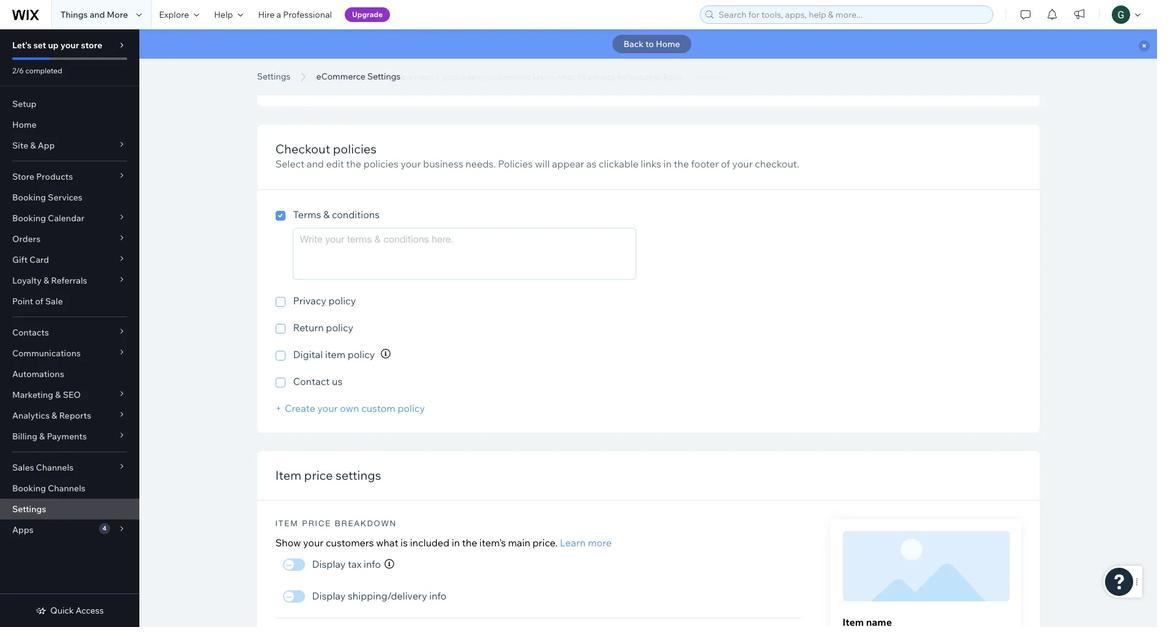 Task type: describe. For each thing, give the bounding box(es) containing it.
communications button
[[0, 343, 139, 364]]

adding
[[365, 72, 393, 83]]

banner
[[401, 72, 430, 83]]

hire
[[258, 9, 275, 20]]

upgrade
[[352, 10, 383, 19]]

clickable
[[599, 158, 639, 170]]

settings inside sidebar element
[[12, 504, 46, 515]]

info for display tax info
[[364, 558, 381, 571]]

know
[[533, 72, 554, 83]]

your left business
[[401, 158, 421, 170]]

hire a professional link
[[251, 0, 339, 29]]

checkout. inside checkout policies select and edit the policies your business needs. policies will appear as clickable links in the footer of your checkout.
[[755, 158, 800, 170]]

contacts button
[[0, 322, 139, 343]]

sidebar element
[[0, 29, 139, 627]]

return
[[293, 322, 324, 334]]

access
[[76, 605, 104, 616]]

item for item price breakdown
[[275, 519, 299, 528]]

store products button
[[0, 166, 139, 187]]

show your customers what is included in the item's main price. learn more
[[275, 537, 612, 549]]

point
[[12, 296, 33, 307]]

links
[[641, 158, 661, 170]]

terms
[[293, 208, 321, 221]]

contacts
[[12, 327, 49, 338]]

digital
[[293, 349, 323, 361]]

price.
[[533, 537, 558, 549]]

of inside checkout policies select and edit the policies your business needs. policies will appear as clickable links in the footer of your checkout.
[[721, 158, 730, 170]]

analytics & reports
[[12, 410, 91, 421]]

point of sale
[[12, 296, 63, 307]]

help
[[214, 9, 233, 20]]

booking calendar
[[12, 213, 84, 224]]

appear
[[552, 158, 584, 170]]

2/6
[[12, 66, 24, 75]]

products
[[36, 171, 73, 182]]

conditions
[[332, 208, 380, 221]]

before
[[617, 72, 643, 83]]

expect
[[588, 72, 615, 83]]

let's set up your store
[[12, 40, 102, 51]]

info tooltip image
[[385, 560, 394, 569]]

breakdown
[[335, 519, 397, 528]]

ecommerce settings down upgrade 'button'
[[257, 56, 478, 83]]

quick
[[50, 605, 74, 616]]

needs.
[[466, 158, 496, 170]]

billing & payments
[[12, 431, 87, 442]]

settings
[[336, 468, 381, 483]]

booking services link
[[0, 187, 139, 208]]

point of sale link
[[0, 291, 139, 312]]

explore
[[159, 9, 189, 20]]

loyalty
[[12, 275, 42, 286]]

display for display tax info
[[312, 558, 346, 571]]

main
[[508, 537, 531, 549]]

display for display shipping/delivery info
[[312, 590, 346, 602]]

Write your terms & conditions here. text field
[[293, 228, 636, 280]]

more
[[107, 9, 128, 20]]

& for analytics
[[52, 410, 57, 421]]

sales
[[12, 462, 34, 473]]

& for loyalty
[[43, 275, 49, 286]]

policy right custom
[[398, 402, 425, 415]]

consider adding a banner to your site so customers know what to expect before checkout. learn how
[[327, 72, 728, 83]]

of inside sidebar element
[[35, 296, 43, 307]]

orders
[[12, 234, 40, 245]]

item for item price settings
[[275, 468, 302, 483]]

so
[[478, 72, 487, 83]]

0 horizontal spatial and
[[90, 9, 105, 20]]

1 vertical spatial customers
[[326, 537, 374, 549]]

your inside sidebar element
[[61, 40, 79, 51]]

sales channels
[[12, 462, 74, 473]]

your down price
[[303, 537, 324, 549]]

more
[[588, 537, 612, 549]]

home inside button
[[656, 39, 680, 50]]

up
[[48, 40, 59, 51]]

back to home
[[624, 39, 680, 50]]

1 horizontal spatial to
[[578, 72, 586, 83]]

marketing & seo button
[[0, 385, 139, 405]]

billing & payments button
[[0, 426, 139, 447]]

things and more
[[61, 9, 128, 20]]

completed
[[25, 66, 62, 75]]

site & app button
[[0, 135, 139, 156]]

booking for booking services
[[12, 192, 46, 203]]

channels for booking channels
[[48, 483, 85, 494]]

consider
[[327, 72, 363, 83]]

item
[[325, 349, 346, 361]]

automations
[[12, 369, 64, 380]]

included
[[410, 537, 450, 549]]

0 horizontal spatial learn
[[560, 537, 586, 549]]

booking channels link
[[0, 478, 139, 499]]

policy right privacy
[[329, 295, 356, 307]]

0 vertical spatial learn
[[687, 72, 709, 83]]

digital item policy
[[293, 349, 375, 361]]

price
[[302, 519, 332, 528]]

marketing
[[12, 389, 53, 400]]

create your own custom policy
[[285, 402, 425, 415]]

1 vertical spatial policies
[[364, 158, 399, 170]]

ecommerce settings left banner
[[316, 71, 401, 82]]

will
[[535, 158, 550, 170]]

shipping/delivery
[[348, 590, 427, 602]]

0 vertical spatial settings link
[[251, 70, 297, 83]]

item's
[[480, 537, 506, 549]]

display shipping/delivery info
[[312, 590, 447, 602]]

policies
[[498, 158, 533, 170]]

gift card button
[[0, 249, 139, 270]]

analytics & reports button
[[0, 405, 139, 426]]

marketing & seo
[[12, 389, 81, 400]]



Task type: locate. For each thing, give the bounding box(es) containing it.
Search for tools, apps, help & more... field
[[715, 6, 989, 23]]

apps
[[12, 525, 33, 536]]

info right shipping/delivery
[[429, 590, 447, 602]]

0 horizontal spatial the
[[346, 158, 361, 170]]

upgrade button
[[345, 7, 390, 22]]

channels for sales channels
[[36, 462, 74, 473]]

services
[[48, 192, 82, 203]]

back
[[624, 39, 644, 50]]

1 horizontal spatial customers
[[489, 72, 531, 83]]

tax
[[348, 558, 362, 571]]

professional
[[283, 9, 332, 20]]

0 horizontal spatial customers
[[326, 537, 374, 549]]

1 horizontal spatial learn
[[687, 72, 709, 83]]

to
[[646, 39, 654, 50], [432, 72, 440, 83], [578, 72, 586, 83]]

& right loyalty
[[43, 275, 49, 286]]

1 horizontal spatial home
[[656, 39, 680, 50]]

item up 'show'
[[275, 519, 299, 528]]

& right the billing
[[39, 431, 45, 442]]

item price breakdown
[[275, 519, 397, 528]]

home right "back"
[[656, 39, 680, 50]]

what right know
[[556, 72, 576, 83]]

hire a professional
[[258, 9, 332, 20]]

loyalty & referrals
[[12, 275, 87, 286]]

payments
[[47, 431, 87, 442]]

4
[[102, 525, 106, 533]]

quick access
[[50, 605, 104, 616]]

ecommerce
[[257, 56, 384, 83], [316, 71, 365, 82]]

0 vertical spatial of
[[721, 158, 730, 170]]

a inside hire a professional link
[[277, 9, 281, 20]]

0 vertical spatial item
[[275, 468, 302, 483]]

what
[[556, 72, 576, 83], [376, 537, 399, 549]]

& for terms
[[323, 208, 330, 221]]

0 horizontal spatial what
[[376, 537, 399, 549]]

booking for booking channels
[[12, 483, 46, 494]]

0 vertical spatial a
[[277, 9, 281, 20]]

to left expect
[[578, 72, 586, 83]]

channels
[[36, 462, 74, 473], [48, 483, 85, 494]]

learn more link
[[560, 537, 612, 549]]

help button
[[207, 0, 251, 29]]

a
[[277, 9, 281, 20], [395, 72, 399, 83]]

1 item from the top
[[275, 468, 302, 483]]

1 display from the top
[[312, 558, 346, 571]]

0 vertical spatial booking
[[12, 192, 46, 203]]

site
[[461, 72, 476, 83]]

0 vertical spatial in
[[664, 158, 672, 170]]

reports
[[59, 410, 91, 421]]

contact
[[293, 375, 330, 388]]

a right adding
[[395, 72, 399, 83]]

things
[[61, 9, 88, 20]]

is
[[401, 537, 408, 549]]

of left sale
[[35, 296, 43, 307]]

price
[[304, 468, 333, 483]]

1 booking from the top
[[12, 192, 46, 203]]

app
[[38, 140, 55, 151]]

channels inside dropdown button
[[36, 462, 74, 473]]

in right links
[[664, 158, 672, 170]]

info for display shipping/delivery info
[[429, 590, 447, 602]]

1 vertical spatial channels
[[48, 483, 85, 494]]

0 horizontal spatial settings link
[[0, 499, 139, 520]]

item left price
[[275, 468, 302, 483]]

1 vertical spatial booking
[[12, 213, 46, 224]]

home down setup
[[12, 119, 37, 130]]

card
[[30, 254, 49, 265]]

1 vertical spatial display
[[312, 590, 346, 602]]

analytics
[[12, 410, 50, 421]]

and down the checkout
[[307, 158, 324, 170]]

customers right the so
[[489, 72, 531, 83]]

home link
[[0, 114, 139, 135]]

1 vertical spatial checkout.
[[755, 158, 800, 170]]

the
[[346, 158, 361, 170], [674, 158, 689, 170], [462, 537, 477, 549]]

in right included
[[452, 537, 460, 549]]

booking inside "dropdown button"
[[12, 213, 46, 224]]

2 horizontal spatial the
[[674, 158, 689, 170]]

1 horizontal spatial info
[[429, 590, 447, 602]]

channels down sales channels dropdown button
[[48, 483, 85, 494]]

info left info tooltip image
[[364, 558, 381, 571]]

terms & conditions
[[293, 208, 380, 221]]

loyalty & referrals button
[[0, 270, 139, 291]]

2 display from the top
[[312, 590, 346, 602]]

booking services
[[12, 192, 82, 203]]

what left is
[[376, 537, 399, 549]]

0 vertical spatial display
[[312, 558, 346, 571]]

1 vertical spatial home
[[12, 119, 37, 130]]

display left tax
[[312, 558, 346, 571]]

set
[[33, 40, 46, 51]]

your right up
[[61, 40, 79, 51]]

0 vertical spatial and
[[90, 9, 105, 20]]

0 horizontal spatial a
[[277, 9, 281, 20]]

setup
[[12, 98, 37, 109]]

& for site
[[30, 140, 36, 151]]

show
[[275, 537, 301, 549]]

1 horizontal spatial checkout.
[[755, 158, 800, 170]]

home inside sidebar element
[[12, 119, 37, 130]]

booking down store
[[12, 192, 46, 203]]

store
[[12, 171, 34, 182]]

& for marketing
[[55, 389, 61, 400]]

contact us
[[293, 375, 343, 388]]

checkout policies select and edit the policies your business needs. policies will appear as clickable links in the footer of your checkout.
[[275, 142, 800, 170]]

automations link
[[0, 364, 139, 385]]

1 vertical spatial of
[[35, 296, 43, 307]]

item price settings
[[275, 468, 381, 483]]

2 horizontal spatial to
[[646, 39, 654, 50]]

0 vertical spatial home
[[656, 39, 680, 50]]

to right "back"
[[646, 39, 654, 50]]

1 vertical spatial item
[[275, 519, 299, 528]]

1 vertical spatial what
[[376, 537, 399, 549]]

& left reports
[[52, 410, 57, 421]]

privacy policy
[[293, 295, 356, 307]]

the left item's
[[462, 537, 477, 549]]

& for billing
[[39, 431, 45, 442]]

checkout.
[[645, 72, 684, 83], [755, 158, 800, 170]]

edit
[[326, 158, 344, 170]]

store products
[[12, 171, 73, 182]]

gift card
[[12, 254, 49, 265]]

home
[[656, 39, 680, 50], [12, 119, 37, 130]]

0 vertical spatial policies
[[333, 142, 377, 157]]

privacy
[[293, 295, 326, 307]]

ecommerce settings
[[257, 56, 478, 83], [316, 71, 401, 82]]

return policy
[[293, 322, 353, 334]]

1 vertical spatial and
[[307, 158, 324, 170]]

booking for booking calendar
[[12, 213, 46, 224]]

info tooltip image
[[381, 349, 391, 359]]

to inside button
[[646, 39, 654, 50]]

booking channels
[[12, 483, 85, 494]]

your left own
[[318, 402, 338, 415]]

2 booking from the top
[[12, 213, 46, 224]]

booking up orders
[[12, 213, 46, 224]]

business
[[423, 158, 463, 170]]

0 horizontal spatial of
[[35, 296, 43, 307]]

1 vertical spatial in
[[452, 537, 460, 549]]

let's
[[12, 40, 32, 51]]

booking down sales
[[12, 483, 46, 494]]

display tax info
[[312, 558, 381, 571]]

your
[[61, 40, 79, 51], [442, 72, 460, 83], [401, 158, 421, 170], [733, 158, 753, 170], [318, 402, 338, 415], [303, 537, 324, 549]]

a right hire
[[277, 9, 281, 20]]

back to home alert
[[139, 29, 1157, 59]]

& left seo
[[55, 389, 61, 400]]

and inside checkout policies select and edit the policies your business needs. policies will appear as clickable links in the footer of your checkout.
[[307, 158, 324, 170]]

the right edit
[[346, 158, 361, 170]]

0 horizontal spatial home
[[12, 119, 37, 130]]

learn left more at the bottom of the page
[[560, 537, 586, 549]]

1 vertical spatial settings link
[[0, 499, 139, 520]]

quick access button
[[36, 605, 104, 616]]

policies up edit
[[333, 142, 377, 157]]

channels up booking channels
[[36, 462, 74, 473]]

to right banner
[[432, 72, 440, 83]]

2 vertical spatial booking
[[12, 483, 46, 494]]

and left more
[[90, 9, 105, 20]]

in inside checkout policies select and edit the policies your business needs. policies will appear as clickable links in the footer of your checkout.
[[664, 158, 672, 170]]

referrals
[[51, 275, 87, 286]]

policies right edit
[[364, 158, 399, 170]]

2/6 completed
[[12, 66, 62, 75]]

settings link
[[251, 70, 297, 83], [0, 499, 139, 520]]

1 horizontal spatial settings link
[[251, 70, 297, 83]]

site & app
[[12, 140, 55, 151]]

of right footer
[[721, 158, 730, 170]]

1 horizontal spatial and
[[307, 158, 324, 170]]

back to home button
[[613, 35, 691, 53]]

policy up item
[[326, 322, 353, 334]]

billing
[[12, 431, 37, 442]]

0 horizontal spatial to
[[432, 72, 440, 83]]

0 vertical spatial channels
[[36, 462, 74, 473]]

& right terms
[[323, 208, 330, 221]]

1 horizontal spatial the
[[462, 537, 477, 549]]

1 vertical spatial info
[[429, 590, 447, 602]]

0 vertical spatial customers
[[489, 72, 531, 83]]

seo
[[63, 389, 81, 400]]

1 horizontal spatial of
[[721, 158, 730, 170]]

calendar
[[48, 213, 84, 224]]

0 horizontal spatial info
[[364, 558, 381, 571]]

0 vertical spatial what
[[556, 72, 576, 83]]

2 item from the top
[[275, 519, 299, 528]]

display down display tax info
[[312, 590, 346, 602]]

0 vertical spatial info
[[364, 558, 381, 571]]

0 horizontal spatial in
[[452, 537, 460, 549]]

& right site on the left of the page
[[30, 140, 36, 151]]

as
[[587, 158, 597, 170]]

your left the site
[[442, 72, 460, 83]]

& inside 'dropdown button'
[[39, 431, 45, 442]]

learn
[[687, 72, 709, 83], [560, 537, 586, 549]]

1 horizontal spatial a
[[395, 72, 399, 83]]

1 vertical spatial a
[[395, 72, 399, 83]]

1 horizontal spatial what
[[556, 72, 576, 83]]

3 booking from the top
[[12, 483, 46, 494]]

1 vertical spatial learn
[[560, 537, 586, 549]]

your right footer
[[733, 158, 753, 170]]

customers up display tax info
[[326, 537, 374, 549]]

learn left how
[[687, 72, 709, 83]]

how
[[711, 72, 728, 83]]

the left footer
[[674, 158, 689, 170]]

0 vertical spatial checkout.
[[645, 72, 684, 83]]

0 horizontal spatial checkout.
[[645, 72, 684, 83]]

policy left info tooltip icon
[[348, 349, 375, 361]]

1 horizontal spatial in
[[664, 158, 672, 170]]



